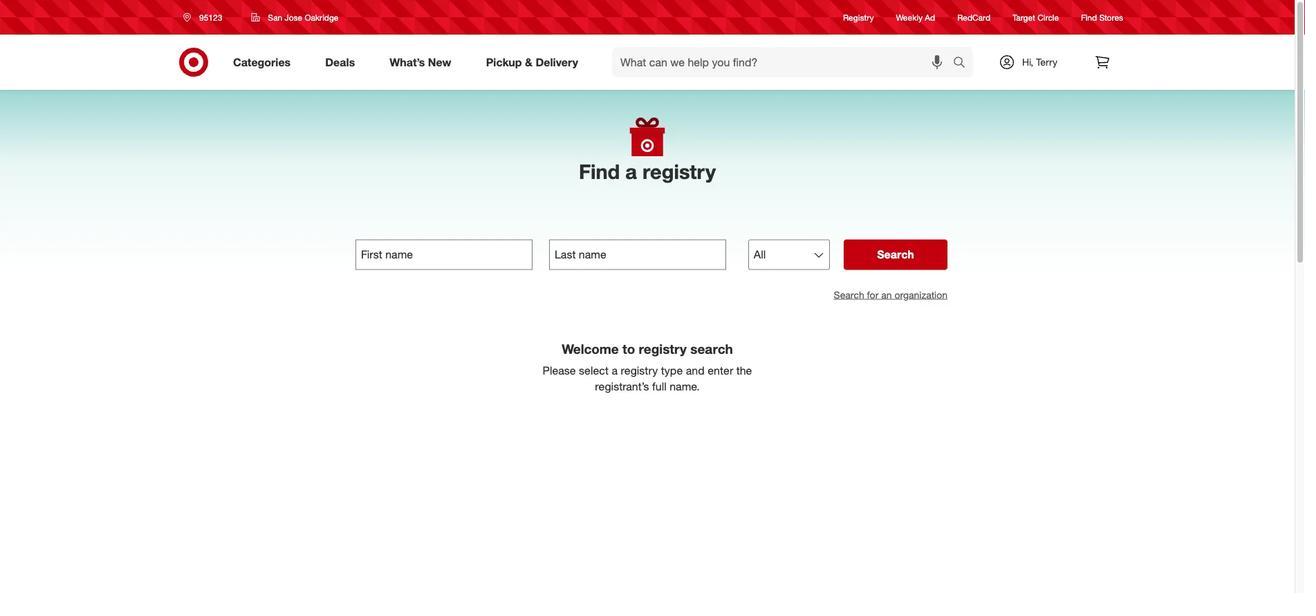 Task type: vqa. For each thing, say whether or not it's contained in the screenshot.
this for out of 5
no



Task type: locate. For each thing, give the bounding box(es) containing it.
pickup
[[486, 55, 522, 69]]

2 vertical spatial registry
[[621, 364, 658, 378]]

1 vertical spatial a
[[612, 364, 618, 378]]

search button
[[844, 239, 948, 270]]

full
[[652, 380, 667, 393]]

registry for to
[[639, 341, 687, 357]]

&
[[525, 55, 533, 69]]

0 horizontal spatial a
[[612, 364, 618, 378]]

ad
[[925, 12, 935, 22]]

circle
[[1038, 12, 1059, 22]]

organization
[[895, 289, 948, 301]]

what's new link
[[378, 47, 469, 77]]

search for search for an organization
[[834, 289, 864, 301]]

0 vertical spatial search
[[877, 248, 914, 261]]

search
[[947, 57, 980, 70], [690, 341, 733, 357]]

1 horizontal spatial search
[[947, 57, 980, 70]]

find stores link
[[1081, 11, 1123, 23]]

hi,
[[1022, 56, 1033, 68]]

search button
[[947, 47, 980, 80]]

san jose oakridge
[[268, 12, 339, 22]]

0 horizontal spatial search
[[690, 341, 733, 357]]

terry
[[1036, 56, 1058, 68]]

1 horizontal spatial search
[[877, 248, 914, 261]]

deals
[[325, 55, 355, 69]]

categories
[[233, 55, 291, 69]]

a
[[625, 159, 637, 184], [612, 364, 618, 378]]

find
[[1081, 12, 1097, 22], [579, 159, 620, 184]]

an
[[881, 289, 892, 301]]

search up enter
[[690, 341, 733, 357]]

find for find stores
[[1081, 12, 1097, 22]]

1 vertical spatial search
[[834, 289, 864, 301]]

registry
[[643, 159, 716, 184], [639, 341, 687, 357], [621, 364, 658, 378]]

registry for a
[[643, 159, 716, 184]]

a inside please select a registry type and enter the registrant's full name.
[[612, 364, 618, 378]]

for
[[867, 289, 879, 301]]

0 horizontal spatial search
[[834, 289, 864, 301]]

None text field
[[355, 239, 532, 270], [549, 239, 726, 270], [355, 239, 532, 270], [549, 239, 726, 270]]

search left for
[[834, 289, 864, 301]]

1 vertical spatial find
[[579, 159, 620, 184]]

target
[[1013, 12, 1035, 22]]

find a registry
[[579, 159, 716, 184]]

search down redcard link
[[947, 57, 980, 70]]

search for search
[[877, 248, 914, 261]]

search up "search for an organization" link
[[877, 248, 914, 261]]

1 vertical spatial registry
[[639, 341, 687, 357]]

search for an organization
[[834, 289, 948, 301]]

search inside button
[[877, 248, 914, 261]]

and
[[686, 364, 705, 378]]

hi, terry
[[1022, 56, 1058, 68]]

0 vertical spatial a
[[625, 159, 637, 184]]

find stores
[[1081, 12, 1123, 22]]

0 vertical spatial registry
[[643, 159, 716, 184]]

delivery
[[536, 55, 578, 69]]

enter
[[708, 364, 733, 378]]

0 vertical spatial find
[[1081, 12, 1097, 22]]

redcard link
[[957, 11, 990, 23]]

search
[[877, 248, 914, 261], [834, 289, 864, 301]]

0 horizontal spatial find
[[579, 159, 620, 184]]

registry link
[[843, 11, 874, 23]]

1 horizontal spatial find
[[1081, 12, 1097, 22]]

What can we help you find? suggestions appear below search field
[[612, 47, 957, 77]]

weekly
[[896, 12, 923, 22]]

please select a registry type and enter the registrant's full name.
[[543, 364, 752, 393]]

to
[[622, 341, 635, 357]]

welcome
[[562, 341, 619, 357]]



Task type: describe. For each thing, give the bounding box(es) containing it.
registry inside please select a registry type and enter the registrant's full name.
[[621, 364, 658, 378]]

weekly ad link
[[896, 11, 935, 23]]

redcard
[[957, 12, 990, 22]]

weekly ad
[[896, 12, 935, 22]]

categories link
[[221, 47, 308, 77]]

welcome to registry search
[[562, 341, 733, 357]]

registry
[[843, 12, 874, 22]]

1 vertical spatial search
[[690, 341, 733, 357]]

registrant's
[[595, 380, 649, 393]]

0 vertical spatial search
[[947, 57, 980, 70]]

type
[[661, 364, 683, 378]]

deals link
[[313, 47, 372, 77]]

95123
[[199, 12, 222, 22]]

what's new
[[390, 55, 451, 69]]

target circle
[[1013, 12, 1059, 22]]

find for find a registry
[[579, 159, 620, 184]]

san jose oakridge button
[[242, 5, 348, 30]]

pickup & delivery
[[486, 55, 578, 69]]

stores
[[1099, 12, 1123, 22]]

the
[[736, 364, 752, 378]]

target circle link
[[1013, 11, 1059, 23]]

please
[[543, 364, 576, 378]]

new
[[428, 55, 451, 69]]

select
[[579, 364, 609, 378]]

oakridge
[[305, 12, 339, 22]]

95123 button
[[174, 5, 237, 30]]

pickup & delivery link
[[474, 47, 596, 77]]

1 horizontal spatial a
[[625, 159, 637, 184]]

san
[[268, 12, 282, 22]]

search for an organization link
[[834, 289, 948, 301]]

jose
[[285, 12, 302, 22]]

what's
[[390, 55, 425, 69]]

name.
[[670, 380, 700, 393]]



